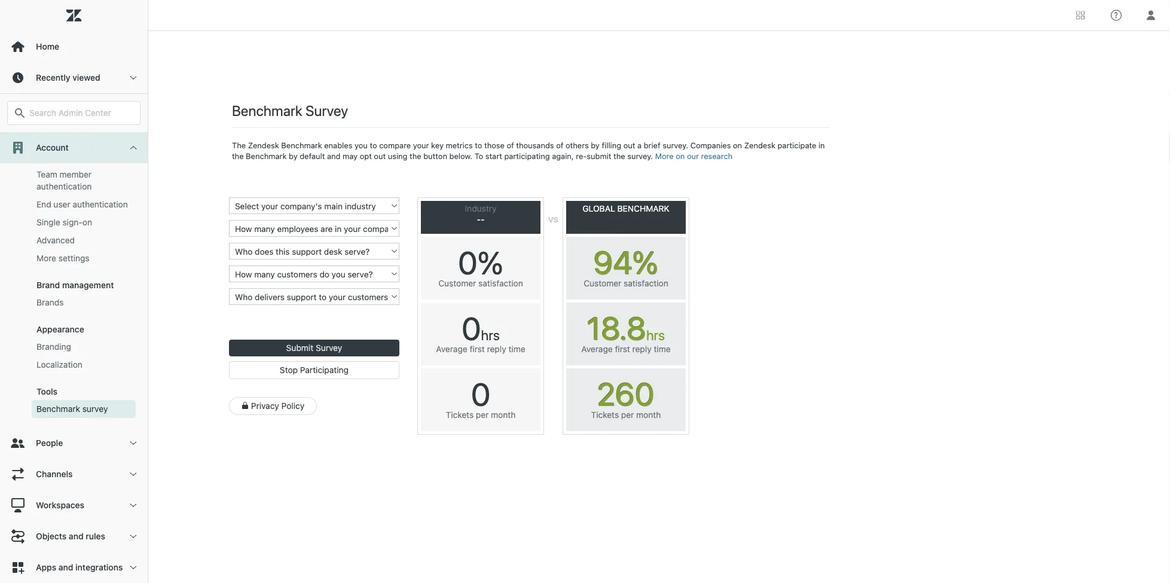 Task type: locate. For each thing, give the bounding box(es) containing it.
brands element
[[36, 297, 64, 309]]

tools element
[[36, 387, 57, 397]]

more settings link
[[32, 249, 136, 267]]

localization element
[[36, 359, 82, 371]]

integrations
[[75, 563, 123, 573]]

and left rules
[[69, 532, 84, 541]]

and right apps
[[59, 563, 73, 573]]

settings
[[59, 253, 89, 263]]

security
[[36, 152, 69, 162]]

channels button
[[0, 459, 148, 490]]

and for apps
[[59, 563, 73, 573]]

help image
[[1112, 10, 1122, 21]]

end user authentication
[[36, 200, 128, 209]]

end user authentication link
[[32, 196, 136, 214]]

appearance
[[36, 325, 84, 334]]

objects and rules
[[36, 532, 105, 541]]

security element
[[36, 152, 69, 162]]

people
[[36, 438, 63, 448]]

None search field
[[1, 101, 147, 125]]

recently viewed button
[[0, 62, 148, 93]]

and
[[69, 532, 84, 541], [59, 563, 73, 573]]

0 vertical spatial and
[[69, 532, 84, 541]]

tree item inside primary element
[[0, 0, 148, 428]]

objects and rules button
[[0, 521, 148, 552]]

team member authentication link
[[32, 166, 136, 196]]

advanced
[[36, 235, 75, 245]]

authentication
[[36, 182, 92, 191], [73, 200, 128, 209]]

primary element
[[0, 0, 148, 583]]

apps and integrations
[[36, 563, 123, 573]]

Search Admin Center field
[[29, 108, 133, 118]]

account
[[36, 143, 69, 153]]

objects
[[36, 532, 67, 541]]

single sign-on element
[[36, 217, 92, 229]]

tree item containing conversations
[[0, 0, 148, 428]]

workspaces button
[[0, 490, 148, 521]]

benchmark
[[36, 404, 80, 414]]

end user authentication element
[[36, 199, 128, 211]]

none search field inside primary element
[[1, 101, 147, 125]]

authentication up on
[[73, 200, 128, 209]]

1 vertical spatial and
[[59, 563, 73, 573]]

0 vertical spatial authentication
[[36, 182, 92, 191]]

viewed
[[73, 73, 100, 83]]

1 vertical spatial authentication
[[73, 200, 128, 209]]

tree containing conversations
[[0, 0, 148, 583]]

people button
[[0, 428, 148, 459]]

appearance element
[[36, 325, 84, 334]]

home button
[[0, 31, 148, 62]]

and for objects
[[69, 532, 84, 541]]

tree
[[0, 0, 148, 583]]

benchmark survey link
[[32, 400, 136, 418]]

workspaces
[[36, 500, 84, 510]]

conversations link
[[32, 121, 136, 139]]

authentication down member
[[36, 182, 92, 191]]

account group
[[0, 10, 148, 428]]

brands link
[[32, 294, 136, 312]]

tree item
[[0, 0, 148, 428]]

zendesk products image
[[1077, 11, 1085, 19]]

tools
[[36, 387, 57, 397]]

localization link
[[32, 356, 136, 374]]

branding
[[36, 342, 71, 352]]

user menu image
[[1144, 7, 1159, 23]]



Task type: describe. For each thing, give the bounding box(es) containing it.
recently
[[36, 73, 70, 83]]

conversations
[[36, 125, 92, 135]]

single sign-on link
[[32, 214, 136, 232]]

team
[[36, 170, 57, 179]]

team member authentication element
[[36, 169, 131, 193]]

user
[[54, 200, 70, 209]]

recently viewed
[[36, 73, 100, 83]]

rules
[[86, 532, 105, 541]]

advanced element
[[36, 235, 75, 246]]

single sign-on
[[36, 217, 92, 227]]

authentication for member
[[36, 182, 92, 191]]

channels
[[36, 469, 73, 479]]

brand management element
[[36, 280, 114, 290]]

apps and integrations button
[[0, 552, 148, 583]]

end
[[36, 200, 51, 209]]

sign-
[[63, 217, 82, 227]]

brand
[[36, 280, 60, 290]]

brands
[[36, 298, 64, 307]]

benchmark survey element
[[36, 403, 108, 415]]

single
[[36, 217, 60, 227]]

benchmark survey
[[36, 404, 108, 414]]

more settings element
[[36, 252, 89, 264]]

on
[[82, 217, 92, 227]]

more settings
[[36, 253, 89, 263]]

authentication for user
[[73, 200, 128, 209]]

localization
[[36, 360, 82, 370]]

apps
[[36, 563, 56, 573]]

branding link
[[32, 338, 136, 356]]

advanced link
[[32, 232, 136, 249]]

home
[[36, 42, 59, 51]]

more
[[36, 253, 56, 263]]

account button
[[0, 132, 148, 163]]

management
[[62, 280, 114, 290]]

survey
[[82, 404, 108, 414]]

member
[[60, 170, 92, 179]]

team member authentication
[[36, 170, 92, 191]]

brand management
[[36, 280, 114, 290]]

branding element
[[36, 341, 71, 353]]

conversations element
[[36, 124, 92, 136]]



Task type: vqa. For each thing, say whether or not it's contained in the screenshot.
BENCHMARK SURVEY
yes



